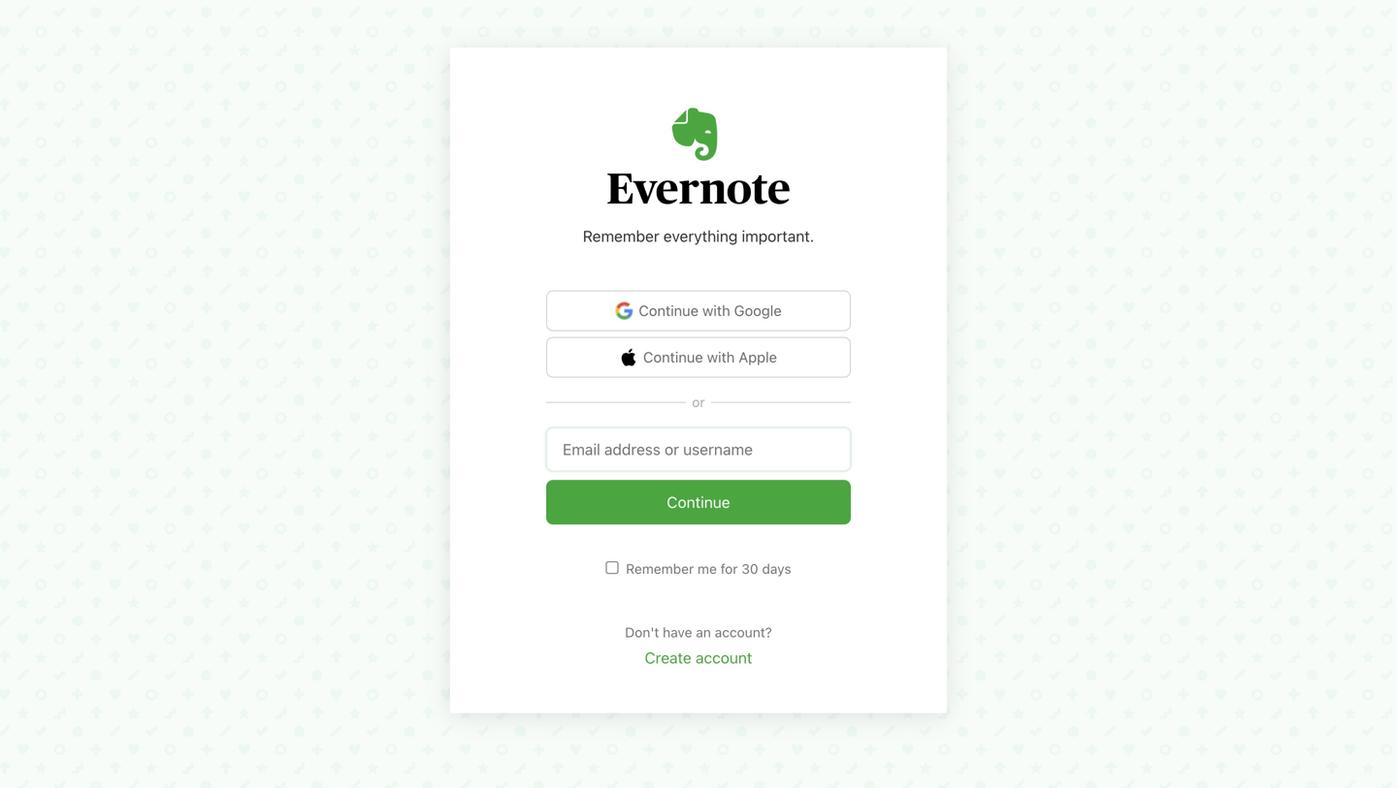 Task type: describe. For each thing, give the bounding box(es) containing it.
an
[[696, 625, 711, 641]]

Remember me for 30 days checkbox
[[606, 562, 618, 574]]

account
[[696, 649, 752, 668]]

evernote image
[[607, 108, 790, 205]]

don't have an account? create account
[[625, 625, 772, 668]]

with for apple
[[707, 349, 735, 366]]

days
[[762, 561, 791, 577]]

google
[[734, 302, 782, 319]]

remember for remember me for 30 days
[[626, 561, 694, 577]]

with for google
[[702, 302, 730, 319]]

continue with google
[[639, 302, 782, 319]]

Email address or username text field
[[546, 428, 851, 471]]



Task type: locate. For each thing, give the bounding box(es) containing it.
0 vertical spatial continue
[[639, 302, 699, 319]]

for
[[721, 561, 738, 577]]

me
[[698, 561, 717, 577]]

None submit
[[546, 480, 851, 525]]

don't
[[625, 625, 659, 641]]

continue for continue with google
[[639, 302, 699, 319]]

remember left everything
[[583, 227, 659, 246]]

everything
[[663, 227, 738, 246]]

remember left "me"
[[626, 561, 694, 577]]

continue
[[639, 302, 699, 319], [643, 349, 703, 366]]

remember
[[583, 227, 659, 246], [626, 561, 694, 577]]

create
[[645, 649, 692, 668]]

create account link
[[645, 649, 752, 668]]

remember for remember everything important.
[[583, 227, 659, 246]]

continue with apple
[[643, 349, 777, 366]]

with left apple
[[707, 349, 735, 366]]

continue for continue with apple
[[643, 349, 703, 366]]

30
[[742, 561, 758, 577]]

0 vertical spatial with
[[702, 302, 730, 319]]

important.
[[742, 227, 814, 246]]

account?
[[715, 625, 772, 641]]

remember me for 30 days
[[626, 561, 791, 577]]

continue with apple link
[[546, 337, 851, 378]]

1 vertical spatial continue
[[643, 349, 703, 366]]

1 vertical spatial with
[[707, 349, 735, 366]]

continue up or
[[643, 349, 703, 366]]

or
[[692, 394, 705, 410]]

1 vertical spatial remember
[[626, 561, 694, 577]]

remember everything important.
[[583, 227, 814, 246]]

have
[[663, 625, 692, 641]]

with
[[702, 302, 730, 319], [707, 349, 735, 366]]

continue up continue with apple link
[[639, 302, 699, 319]]

0 vertical spatial remember
[[583, 227, 659, 246]]

apple
[[739, 349, 777, 366]]

with left google
[[702, 302, 730, 319]]



Task type: vqa. For each thing, say whether or not it's contained in the screenshot.
Add filters field
no



